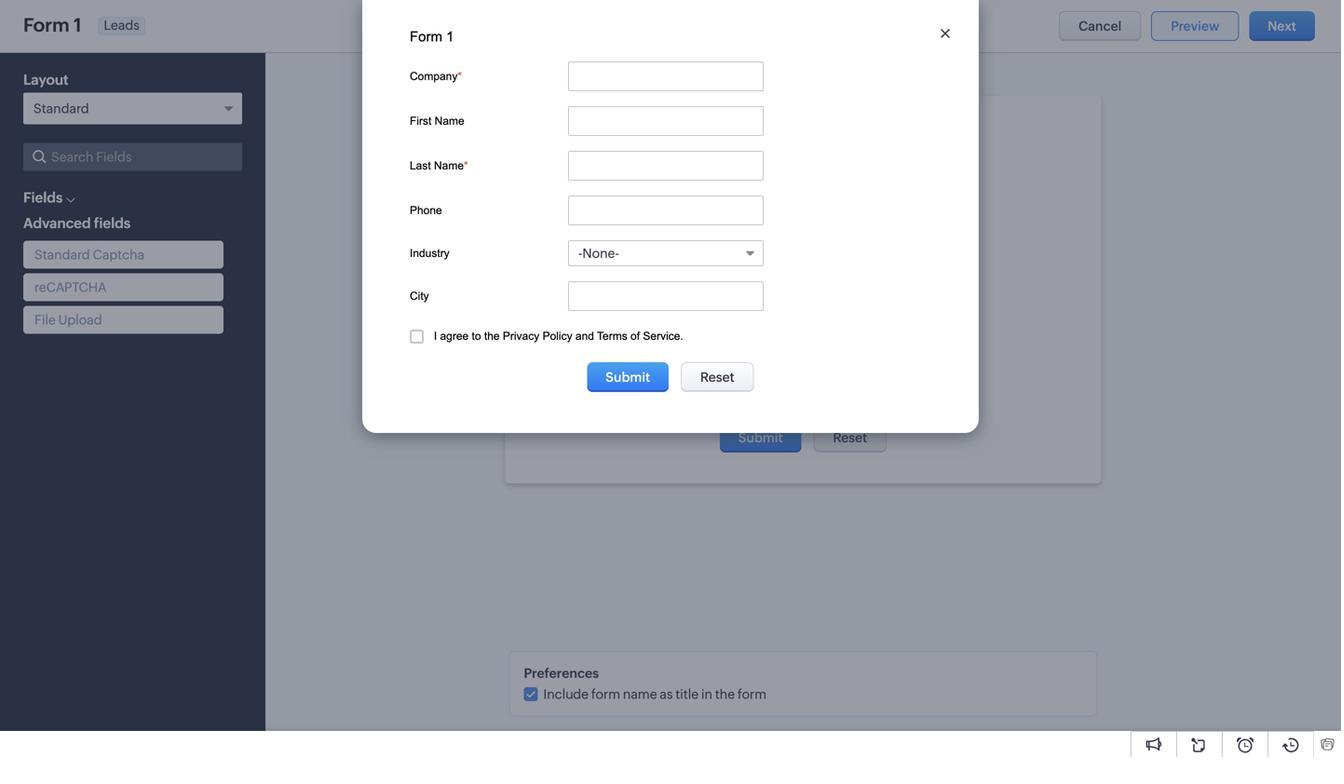 Task type: describe. For each thing, give the bounding box(es) containing it.
cancel
[[1079, 19, 1122, 34]]

name
[[623, 687, 657, 702]]

city
[[410, 290, 429, 302]]

Search Fields text field
[[23, 143, 242, 171]]

1 vertical spatial privacy
[[636, 390, 672, 403]]

accounts link
[[307, 0, 395, 45]]

0 horizontal spatial of
[[631, 330, 640, 342]]

home
[[105, 15, 142, 30]]

1 vertical spatial company *
[[543, 130, 595, 143]]

the inside preferences include form name as title in the form
[[715, 687, 735, 702]]

auto-response rules link
[[386, 73, 529, 89]]

1 horizontal spatial and
[[709, 390, 727, 403]]

rules
[[491, 73, 526, 89]]

next
[[1268, 19, 1297, 34]]

-
[[579, 246, 583, 261]]

title
[[676, 687, 699, 702]]

captcha
[[93, 247, 145, 262]]

email
[[45, 274, 78, 289]]

channels button
[[0, 232, 242, 266]]

email link
[[45, 272, 78, 291]]

notification
[[45, 305, 116, 320]]

0 vertical spatial reset
[[701, 370, 735, 385]]

auto-response rules
[[389, 73, 526, 89]]

1 vertical spatial industry
[[543, 307, 583, 320]]

0 vertical spatial agree
[[440, 330, 469, 342]]

0 vertical spatial company
[[410, 70, 458, 82]]

webforms
[[288, 73, 355, 89]]

notification sms link
[[45, 303, 146, 321]]

1 horizontal spatial first name
[[543, 175, 597, 188]]

0 horizontal spatial last
[[410, 159, 431, 172]]

0 vertical spatial i
[[434, 330, 437, 342]]

preferences include form name as title in the form
[[524, 666, 767, 702]]

free
[[980, 9, 1005, 23]]

crm link
[[15, 13, 83, 32]]

1 vertical spatial policy
[[676, 390, 705, 403]]

1 horizontal spatial reset
[[833, 430, 868, 445]]

form 1
[[410, 29, 454, 44]]

logo image
[[15, 15, 37, 30]]

1 vertical spatial phone
[[543, 265, 575, 277]]

response
[[425, 73, 488, 89]]

home link
[[90, 0, 157, 45]]

channels region
[[0, 266, 242, 389]]

0 vertical spatial last name *
[[410, 159, 468, 172]]

1 vertical spatial agree
[[573, 390, 602, 403]]

in
[[702, 687, 713, 702]]

preferences
[[524, 666, 599, 681]]

deals
[[410, 15, 443, 30]]

none-
[[583, 246, 619, 261]]

submit
[[606, 370, 651, 385]]

notification sms
[[45, 305, 146, 320]]

upgrade
[[966, 23, 1019, 36]]

crm
[[45, 13, 83, 32]]

deals link
[[395, 0, 458, 45]]

layout
[[23, 72, 69, 88]]

cancel button
[[1060, 11, 1142, 41]]

0 horizontal spatial industry
[[410, 247, 450, 260]]

0 vertical spatial i agree to the privacy policy and terms of service.
[[434, 330, 684, 342]]

-none-
[[579, 246, 619, 261]]



Task type: locate. For each thing, give the bounding box(es) containing it.
0 vertical spatial reset button
[[681, 362, 754, 392]]

1 vertical spatial reset button
[[814, 423, 887, 453]]

standard
[[34, 247, 90, 262]]

channels
[[31, 242, 89, 257]]

industry up city
[[410, 247, 450, 260]]

free upgrade
[[966, 9, 1019, 36]]

first name up -
[[543, 175, 597, 188]]

0 vertical spatial industry
[[410, 247, 450, 260]]

policy
[[543, 330, 573, 342], [676, 390, 705, 403]]

0 vertical spatial of
[[631, 330, 640, 342]]

2 horizontal spatial the
[[715, 687, 735, 702]]

and up submit button
[[576, 330, 594, 342]]

fields
[[23, 190, 63, 206]]

0 horizontal spatial first
[[410, 115, 432, 127]]

1 horizontal spatial the
[[617, 390, 633, 403]]

industry down -
[[543, 307, 583, 320]]

preview
[[1171, 19, 1220, 34]]

0 horizontal spatial the
[[484, 330, 500, 342]]

as
[[660, 687, 673, 702]]

form
[[592, 687, 621, 702], [738, 687, 767, 702]]

accounts
[[322, 15, 380, 30]]

0 horizontal spatial company *
[[410, 70, 462, 82]]

i agree to the privacy policy and terms of service.
[[434, 330, 684, 342], [567, 390, 816, 403]]

1 horizontal spatial company *
[[543, 130, 595, 143]]

1 vertical spatial i agree to the privacy policy and terms of service.
[[567, 390, 816, 403]]

0 horizontal spatial and
[[576, 330, 594, 342]]

submit button
[[587, 362, 669, 392]]

1 horizontal spatial last
[[543, 220, 564, 232]]

1 horizontal spatial reset button
[[814, 423, 887, 453]]

1 horizontal spatial last name *
[[543, 220, 601, 232]]

1 vertical spatial last
[[543, 220, 564, 232]]

include
[[544, 687, 589, 702]]

0 horizontal spatial privacy
[[503, 330, 540, 342]]

i agree to the privacy policy and terms of service. down submit
[[567, 390, 816, 403]]

0 vertical spatial to
[[472, 330, 481, 342]]

0 horizontal spatial last name *
[[410, 159, 468, 172]]

0 vertical spatial the
[[484, 330, 500, 342]]

preview button
[[1152, 11, 1240, 41]]

of
[[631, 330, 640, 342], [764, 390, 773, 403]]

first name down response
[[410, 115, 465, 127]]

1 vertical spatial last name *
[[543, 220, 601, 232]]

1 vertical spatial of
[[764, 390, 773, 403]]

0 vertical spatial service.
[[643, 330, 684, 342]]

1 horizontal spatial agree
[[573, 390, 602, 403]]

to
[[472, 330, 481, 342], [605, 390, 614, 403]]

standard captcha
[[34, 247, 145, 262]]

0 vertical spatial last
[[410, 159, 431, 172]]

reset button
[[681, 362, 754, 392], [814, 423, 887, 453]]

1 vertical spatial terms
[[730, 390, 761, 403]]

webforms link
[[285, 73, 358, 89]]

0 vertical spatial first name
[[410, 115, 465, 127]]

1 vertical spatial i
[[567, 390, 570, 403]]

0 horizontal spatial agree
[[440, 330, 469, 342]]

0 vertical spatial phone
[[410, 204, 442, 217]]

list
[[271, 61, 543, 101]]

1 horizontal spatial i
[[567, 390, 570, 403]]

0 vertical spatial first
[[410, 115, 432, 127]]

1 vertical spatial reset
[[833, 430, 868, 445]]

0 horizontal spatial terms
[[597, 330, 628, 342]]

privacy
[[503, 330, 540, 342], [636, 390, 672, 403]]

0 horizontal spatial first name
[[410, 115, 465, 127]]

1 horizontal spatial phone
[[543, 265, 575, 277]]

0 vertical spatial terms
[[597, 330, 628, 342]]

company
[[410, 70, 458, 82], [543, 130, 591, 143]]

last
[[410, 159, 431, 172], [543, 220, 564, 232]]

setup
[[19, 81, 71, 102]]

auto-
[[389, 73, 425, 89]]

form left name
[[592, 687, 621, 702]]

0 vertical spatial and
[[576, 330, 594, 342]]

1 vertical spatial and
[[709, 390, 727, 403]]

last name * down response
[[410, 159, 468, 172]]

2 form from the left
[[738, 687, 767, 702]]

i agree to the privacy policy and terms of service. up submit button
[[434, 330, 684, 342]]

form
[[410, 29, 443, 44]]

sms
[[119, 305, 146, 320]]

1 vertical spatial first name
[[543, 175, 597, 188]]

leads
[[104, 18, 140, 33]]

1 horizontal spatial policy
[[676, 390, 705, 403]]

service.
[[643, 330, 684, 342], [776, 390, 816, 403]]

1 horizontal spatial terms
[[730, 390, 761, 403]]

terms
[[597, 330, 628, 342], [730, 390, 761, 403]]

-None- field
[[568, 240, 764, 266]]

1 horizontal spatial of
[[764, 390, 773, 403]]

industry
[[410, 247, 450, 260], [543, 307, 583, 320]]

first name
[[410, 115, 465, 127], [543, 175, 597, 188]]

0 horizontal spatial reset
[[701, 370, 735, 385]]

1
[[446, 29, 454, 44]]

1 vertical spatial the
[[617, 390, 633, 403]]

company *
[[410, 70, 462, 82], [543, 130, 595, 143]]

last name * up -
[[543, 220, 601, 232]]

0 vertical spatial policy
[[543, 330, 573, 342]]

list containing webforms
[[271, 61, 543, 101]]

1 horizontal spatial company
[[543, 130, 591, 143]]

phone
[[410, 204, 442, 217], [543, 265, 575, 277]]

0 horizontal spatial policy
[[543, 330, 573, 342]]

0 horizontal spatial service.
[[643, 330, 684, 342]]

0 horizontal spatial to
[[472, 330, 481, 342]]

agree
[[440, 330, 469, 342], [573, 390, 602, 403]]

1 horizontal spatial to
[[605, 390, 614, 403]]

0 vertical spatial company *
[[410, 70, 462, 82]]

name
[[435, 115, 465, 127], [434, 159, 464, 172], [568, 175, 597, 188], [567, 220, 597, 232]]

0 horizontal spatial form
[[592, 687, 621, 702]]

1 vertical spatial first
[[543, 175, 564, 188]]

0 vertical spatial privacy
[[503, 330, 540, 342]]

i
[[434, 330, 437, 342], [567, 390, 570, 403]]

1 vertical spatial service.
[[776, 390, 816, 403]]

form right in
[[738, 687, 767, 702]]

0 horizontal spatial phone
[[410, 204, 442, 217]]

0 horizontal spatial reset button
[[681, 362, 754, 392]]

and
[[576, 330, 594, 342], [709, 390, 727, 403]]

reset
[[701, 370, 735, 385], [833, 430, 868, 445]]

next button
[[1250, 11, 1316, 41]]

Enter Form Name text field
[[23, 15, 91, 36]]

2 vertical spatial the
[[715, 687, 735, 702]]

1 vertical spatial to
[[605, 390, 614, 403]]

first
[[410, 115, 432, 127], [543, 175, 564, 188]]

1 horizontal spatial first
[[543, 175, 564, 188]]

*
[[458, 70, 462, 82], [591, 130, 595, 143], [464, 159, 468, 172], [597, 220, 601, 232]]

1 form from the left
[[592, 687, 621, 702]]

1 horizontal spatial form
[[738, 687, 767, 702]]

1 horizontal spatial industry
[[543, 307, 583, 320]]

1 horizontal spatial service.
[[776, 390, 816, 403]]

0 horizontal spatial company
[[410, 70, 458, 82]]

1 horizontal spatial privacy
[[636, 390, 672, 403]]

and right submit button
[[709, 390, 727, 403]]

last name *
[[410, 159, 468, 172], [543, 220, 601, 232]]

the
[[484, 330, 500, 342], [617, 390, 633, 403], [715, 687, 735, 702]]

1 vertical spatial company
[[543, 130, 591, 143]]

0 horizontal spatial i
[[434, 330, 437, 342]]



Task type: vqa. For each thing, say whether or not it's contained in the screenshot.
left the the
yes



